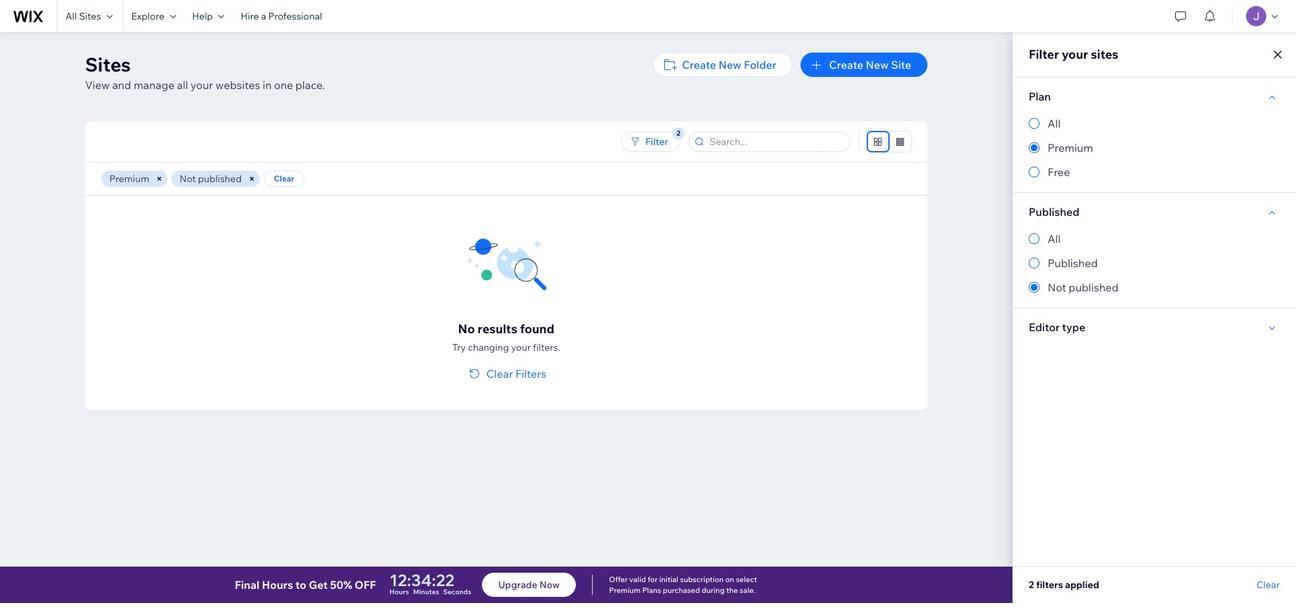 Task type: vqa. For each thing, say whether or not it's contained in the screenshot.
homepage
no



Task type: describe. For each thing, give the bounding box(es) containing it.
final hours to get 50% off
[[235, 579, 376, 592]]

12:34:22
[[390, 571, 454, 591]]

clear filters button
[[466, 366, 547, 382]]

not published inside option group
[[1048, 281, 1119, 294]]

the
[[726, 586, 738, 596]]

premium inside offer valid for initial subscription on select premium plans purchased during the sale.
[[609, 586, 641, 596]]

now
[[540, 579, 560, 591]]

editor
[[1029, 321, 1060, 334]]

create new site link
[[801, 53, 928, 77]]

manage
[[134, 78, 174, 92]]

help button
[[184, 0, 233, 32]]

editor type
[[1029, 321, 1086, 334]]

final
[[235, 579, 260, 592]]

filter for filter
[[645, 136, 668, 148]]

0 vertical spatial sites
[[79, 10, 101, 22]]

a
[[261, 10, 266, 22]]

to
[[296, 579, 306, 592]]

sites inside sites view and manage all your websites in one place.
[[85, 53, 131, 76]]

create for create new folder
[[682, 58, 716, 72]]

websites
[[215, 78, 260, 92]]

50%
[[330, 579, 352, 592]]

initial
[[659, 575, 679, 585]]

0 vertical spatial published
[[198, 173, 242, 185]]

get
[[309, 579, 328, 592]]

option group for published
[[1029, 231, 1280, 296]]

clear for clear button to the bottom
[[1257, 579, 1280, 591]]

0 vertical spatial all
[[65, 10, 77, 22]]

offer valid for initial subscription on select premium plans purchased during the sale.
[[609, 575, 757, 596]]

1 vertical spatial published
[[1048, 257, 1098, 270]]

plan
[[1029, 90, 1051, 103]]

0 vertical spatial your
[[1062, 47, 1088, 62]]

hire
[[241, 10, 259, 22]]

all sites
[[65, 10, 101, 22]]

upgrade now button
[[482, 573, 576, 598]]

12:34:22 hours minutes seconds
[[390, 571, 471, 597]]

all
[[177, 78, 188, 92]]

not inside option group
[[1048, 281, 1067, 294]]

view
[[85, 78, 110, 92]]

2 filters applied
[[1029, 579, 1099, 591]]

upgrade
[[498, 579, 538, 591]]

filters
[[516, 367, 547, 381]]

filter button
[[621, 132, 681, 152]]

your for no
[[511, 342, 531, 354]]

clear filters
[[487, 367, 547, 381]]



Task type: locate. For each thing, give the bounding box(es) containing it.
published up type
[[1048, 257, 1098, 270]]

clear button
[[264, 171, 305, 187], [1257, 579, 1280, 591]]

0 vertical spatial clear button
[[264, 171, 305, 187]]

sites
[[1091, 47, 1119, 62]]

sites left explore
[[79, 10, 101, 22]]

sites view and manage all your websites in one place.
[[85, 53, 325, 92]]

place.
[[296, 78, 325, 92]]

filter
[[1029, 47, 1059, 62], [645, 136, 668, 148]]

1 horizontal spatial hours
[[390, 588, 409, 597]]

0 vertical spatial not published
[[180, 173, 242, 185]]

site
[[891, 58, 912, 72]]

hours for final
[[262, 579, 293, 592]]

on
[[725, 575, 734, 585]]

premium
[[1048, 141, 1093, 155], [109, 173, 149, 185], [609, 586, 641, 596]]

2 vertical spatial clear
[[1257, 579, 1280, 591]]

changing
[[468, 342, 509, 354]]

1 horizontal spatial premium
[[609, 586, 641, 596]]

sites up the view
[[85, 53, 131, 76]]

hire a professional
[[241, 10, 322, 22]]

all for published
[[1048, 232, 1061, 246]]

hire a professional link
[[233, 0, 330, 32]]

2 option group from the top
[[1029, 231, 1280, 296]]

2 vertical spatial premium
[[609, 586, 641, 596]]

Search... field
[[706, 132, 846, 151]]

1 option group from the top
[[1029, 115, 1280, 180]]

create new folder
[[682, 58, 777, 72]]

hours left to in the bottom of the page
[[262, 579, 293, 592]]

your for sites
[[191, 78, 213, 92]]

option group for plan
[[1029, 115, 1280, 180]]

2 new from the left
[[866, 58, 889, 72]]

filter inside button
[[645, 136, 668, 148]]

1 vertical spatial your
[[191, 78, 213, 92]]

your left sites
[[1062, 47, 1088, 62]]

create new site
[[829, 58, 912, 72]]

create
[[682, 58, 716, 72], [829, 58, 864, 72]]

no
[[458, 321, 475, 337]]

0 vertical spatial clear
[[274, 174, 295, 184]]

create for create new site
[[829, 58, 864, 72]]

free
[[1048, 165, 1070, 179]]

1 new from the left
[[719, 58, 742, 72]]

subscription
[[680, 575, 724, 585]]

your down found at bottom
[[511, 342, 531, 354]]

0 vertical spatial filter
[[1029, 47, 1059, 62]]

applied
[[1065, 579, 1099, 591]]

your
[[1062, 47, 1088, 62], [191, 78, 213, 92], [511, 342, 531, 354]]

2 horizontal spatial premium
[[1048, 141, 1093, 155]]

sites
[[79, 10, 101, 22], [85, 53, 131, 76]]

0 horizontal spatial new
[[719, 58, 742, 72]]

sale.
[[740, 586, 756, 596]]

your right "all" at the top
[[191, 78, 213, 92]]

1 horizontal spatial clear button
[[1257, 579, 1280, 591]]

in
[[263, 78, 272, 92]]

for
[[648, 575, 658, 585]]

filters
[[1036, 579, 1063, 591]]

2 horizontal spatial your
[[1062, 47, 1088, 62]]

explore
[[131, 10, 164, 22]]

upgrade now
[[498, 579, 560, 591]]

premium inside option group
[[1048, 141, 1093, 155]]

published down free
[[1029, 205, 1080, 219]]

0 vertical spatial published
[[1029, 205, 1080, 219]]

purchased
[[663, 586, 700, 596]]

1 horizontal spatial your
[[511, 342, 531, 354]]

filters.
[[533, 342, 560, 354]]

create new folder button
[[654, 53, 793, 77]]

create left 'site'
[[829, 58, 864, 72]]

new left folder
[[719, 58, 742, 72]]

1 horizontal spatial clear
[[487, 367, 513, 381]]

hours for 12:34:22
[[390, 588, 409, 597]]

1 horizontal spatial not published
[[1048, 281, 1119, 294]]

create left folder
[[682, 58, 716, 72]]

1 vertical spatial filter
[[645, 136, 668, 148]]

0 horizontal spatial clear
[[274, 174, 295, 184]]

not published
[[180, 173, 242, 185], [1048, 281, 1119, 294]]

during
[[702, 586, 725, 596]]

minutes
[[413, 588, 439, 597]]

1 vertical spatial premium
[[109, 173, 149, 185]]

all for plan
[[1048, 117, 1061, 130]]

clear
[[274, 174, 295, 184], [487, 367, 513, 381], [1257, 579, 1280, 591]]

off
[[355, 579, 376, 592]]

new for folder
[[719, 58, 742, 72]]

0 horizontal spatial published
[[198, 173, 242, 185]]

clear for clear button to the left
[[274, 174, 295, 184]]

plans
[[642, 586, 661, 596]]

new for site
[[866, 58, 889, 72]]

hours
[[262, 579, 293, 592], [390, 588, 409, 597]]

type
[[1062, 321, 1086, 334]]

all
[[65, 10, 77, 22], [1048, 117, 1061, 130], [1048, 232, 1061, 246]]

0 vertical spatial premium
[[1048, 141, 1093, 155]]

1 vertical spatial sites
[[85, 53, 131, 76]]

0 vertical spatial option group
[[1029, 115, 1280, 180]]

2
[[1029, 579, 1034, 591]]

select
[[736, 575, 757, 585]]

2 vertical spatial all
[[1048, 232, 1061, 246]]

filter for filter your sites
[[1029, 47, 1059, 62]]

1 horizontal spatial published
[[1069, 281, 1119, 294]]

professional
[[268, 10, 322, 22]]

published
[[1029, 205, 1080, 219], [1048, 257, 1098, 270]]

no results found try changing your filters.
[[452, 321, 560, 354]]

1 vertical spatial not published
[[1048, 281, 1119, 294]]

hours inside 12:34:22 hours minutes seconds
[[390, 588, 409, 597]]

0 horizontal spatial not
[[180, 173, 196, 185]]

1 vertical spatial published
[[1069, 281, 1119, 294]]

results
[[478, 321, 517, 337]]

0 horizontal spatial create
[[682, 58, 716, 72]]

0 horizontal spatial not published
[[180, 173, 242, 185]]

not
[[180, 173, 196, 185], [1048, 281, 1067, 294]]

one
[[274, 78, 293, 92]]

new left 'site'
[[866, 58, 889, 72]]

valid
[[630, 575, 646, 585]]

new
[[719, 58, 742, 72], [866, 58, 889, 72]]

0 horizontal spatial clear button
[[264, 171, 305, 187]]

your inside sites view and manage all your websites in one place.
[[191, 78, 213, 92]]

1 horizontal spatial not
[[1048, 281, 1067, 294]]

1 horizontal spatial new
[[866, 58, 889, 72]]

1 vertical spatial all
[[1048, 117, 1061, 130]]

0 horizontal spatial hours
[[262, 579, 293, 592]]

option group
[[1029, 115, 1280, 180], [1029, 231, 1280, 296]]

folder
[[744, 58, 777, 72]]

seconds
[[443, 588, 471, 597]]

found
[[520, 321, 555, 337]]

1 vertical spatial option group
[[1029, 231, 1280, 296]]

1 create from the left
[[682, 58, 716, 72]]

0 horizontal spatial premium
[[109, 173, 149, 185]]

1 horizontal spatial create
[[829, 58, 864, 72]]

1 horizontal spatial filter
[[1029, 47, 1059, 62]]

and
[[112, 78, 131, 92]]

help
[[192, 10, 213, 22]]

0 horizontal spatial your
[[191, 78, 213, 92]]

1 vertical spatial clear
[[487, 367, 513, 381]]

your inside no results found try changing your filters.
[[511, 342, 531, 354]]

filter your sites
[[1029, 47, 1119, 62]]

create inside button
[[682, 58, 716, 72]]

new inside button
[[719, 58, 742, 72]]

0 vertical spatial not
[[180, 173, 196, 185]]

0 horizontal spatial filter
[[645, 136, 668, 148]]

2 create from the left
[[829, 58, 864, 72]]

offer
[[609, 575, 628, 585]]

published
[[198, 173, 242, 185], [1069, 281, 1119, 294]]

1 vertical spatial clear button
[[1257, 579, 1280, 591]]

hours left minutes
[[390, 588, 409, 597]]

2 horizontal spatial clear
[[1257, 579, 1280, 591]]

2 vertical spatial your
[[511, 342, 531, 354]]

try
[[452, 342, 466, 354]]

1 vertical spatial not
[[1048, 281, 1067, 294]]

published inside option group
[[1069, 281, 1119, 294]]



